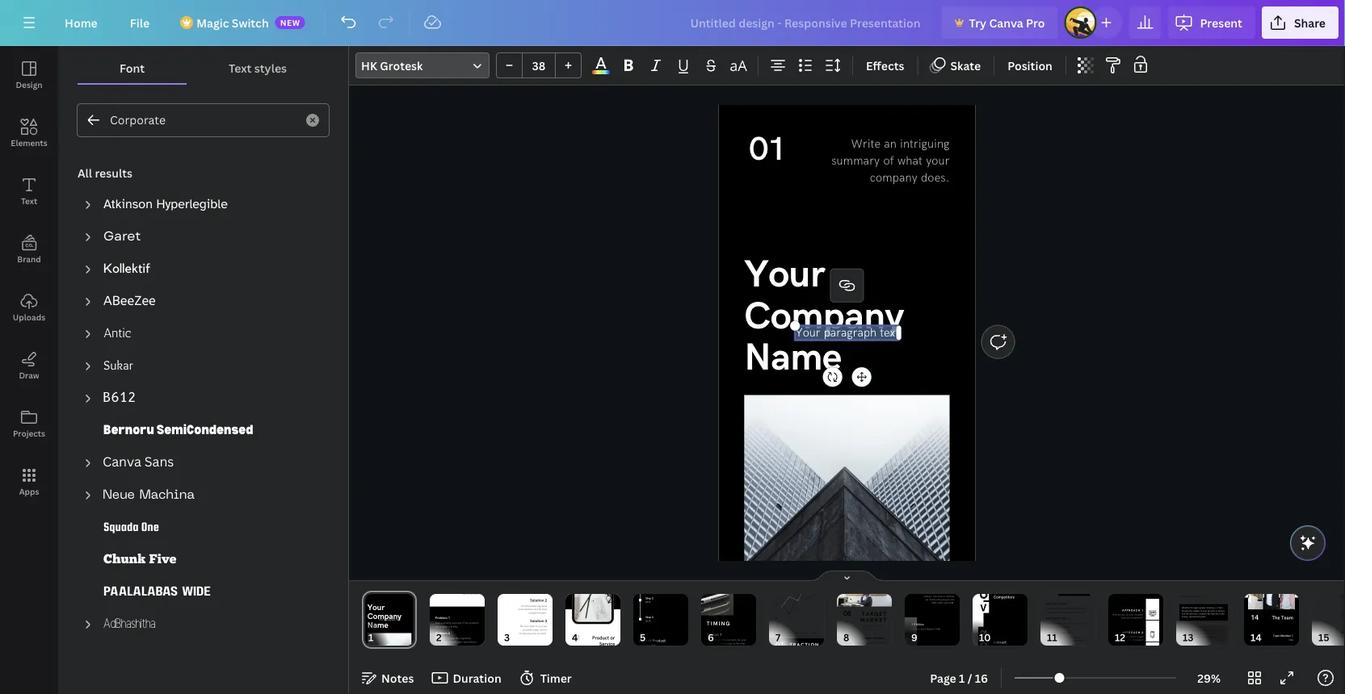 Task type: describe. For each thing, give the bounding box(es) containing it.
focus
[[1182, 633, 1187, 636]]

set
[[1126, 614, 1129, 617]]

make for money.
[[1190, 596, 1196, 599]]

service inside "birth of product or service"
[[643, 644, 656, 649]]

1 right 0
[[783, 632, 784, 635]]

timeline,
[[1207, 607, 1215, 610]]

size
[[947, 592, 950, 595]]

b612 image
[[103, 389, 136, 409]]

top
[[934, 596, 937, 598]]

introducing
[[519, 633, 531, 636]]

your inside 'show the ways your company plans to make money.'
[[1198, 592, 1203, 595]]

switch
[[232, 15, 269, 30]]

skate
[[951, 58, 981, 73]]

make for money,
[[1211, 630, 1216, 633]]

market up visual
[[873, 637, 884, 641]]

billion
[[916, 624, 924, 627]]

text styles button
[[187, 53, 329, 83]]

1 inside advantage 1 visualize your competitive advantages usinga quadrant for easy scanning. advantage 2 how is the landscape differentiated and what makes you different. advantage 3 what can you do better than your competition? how will you out-perform them?
[[1068, 603, 1070, 606]]

canva
[[989, 15, 1023, 30]]

1 problem from the top
[[435, 617, 447, 621]]

to inside 'if you have plenty of ways to make money, focus on one main method, such as subscription, ads, and transactions.'
[[1208, 630, 1210, 633]]

money, inside 'if you have plenty of ways to make money, focus on one main method, such as subscription, ads, and transactions.'
[[1217, 630, 1224, 633]]

projects button
[[0, 395, 58, 453]]

what inside advantage 1 visualize your competitive advantages usinga quadrant for easy scanning. advantage 2 how is the landscape differentiated and what makes you different. advantage 3 what can you do better than your competition? how will you out-perform them?
[[1046, 637, 1051, 640]]

position button
[[1001, 53, 1059, 78]]

or inside "birth of product or service"
[[639, 644, 643, 649]]

communicate big value conveniences and be truly straight forward.
[[518, 605, 547, 615]]

make inside whether through a graph, timeline, or chart, present the viability of your product or service and tell how your company will operate, make money, and achieve goals.
[[1220, 613, 1225, 616]]

to inside "approach 2 what's your path to reach your customers?"
[[1135, 636, 1137, 639]]

pro
[[1026, 15, 1045, 30]]

to inside apply the two ways to size the market - top down or bottom up. some sizing jargons are tam, sam, and som.
[[944, 592, 946, 595]]

company inside the "write an intriguing summary of what your company does."
[[870, 171, 918, 185]]

magic
[[196, 15, 229, 30]]

3 left the 4
[[800, 632, 801, 635]]

briefly.
[[451, 626, 458, 629]]

personas?
[[875, 646, 886, 649]]

1 ste from the top
[[1341, 596, 1345, 599]]

the
[[1272, 616, 1280, 622]]

competitors for indirect competitors
[[994, 646, 1015, 650]]

1 vertical spatial how
[[1046, 623, 1051, 626]]

your up out-
[[1075, 637, 1080, 640]]

team member 1 title team member 2
[[1273, 635, 1293, 649]]

the up rise
[[722, 639, 726, 642]]

skate button
[[925, 53, 987, 78]]

best
[[727, 639, 731, 642]]

draw
[[19, 370, 39, 381]]

chart,
[[1218, 607, 1223, 610]]

apply the two ways to size the market - top down or bottom up. some sizing jargons are tam, sam, and som.
[[923, 592, 954, 605]]

competition? inside approach 1 how will you set your company from the competition?
[[1131, 617, 1143, 620]]

2 inside "approach 2 what's your path to reach your customers?"
[[1142, 632, 1144, 635]]

you down landscape
[[1058, 626, 1062, 629]]

an
[[884, 137, 897, 152]]

next inside "be very clear so you can smoothly jump next to introducing your product."
[[540, 629, 544, 632]]

is inside timing reason 1 why is "now" the best time for your company to rise and go to the next level?
[[713, 639, 714, 642]]

show the ways your company plans to make money.
[[1181, 592, 1213, 599]]

striking
[[443, 622, 451, 625]]

solution 2
[[530, 599, 547, 604]]

of inside 'if you have plenty of ways to make money, focus on one main method, such as subscription, ads, and transactions.'
[[1200, 630, 1202, 633]]

2 up value
[[545, 599, 547, 604]]

will inside advantage 1 visualize your competitive advantages usinga quadrant for easy scanning. advantage 2 how is the landscape differentiated and what makes you different. advantage 3 what can you do better than your competition? how will you out-perform them?
[[1065, 640, 1068, 643]]

abeezee image
[[103, 292, 157, 312]]

this
[[455, 638, 459, 641]]

step 3 2019 step 2 2018
[[646, 597, 653, 623]]

side panel tab list
[[0, 46, 58, 511]]

and inside advantage 1 visualize your competitive advantages usinga quadrant for easy scanning. advantage 2 how is the landscape differentiated and what makes you different. advantage 3 what can you do better than your competition? how will you out-perform them?
[[1082, 623, 1085, 626]]

service
[[1218, 610, 1225, 613]]

competitors for direct competitors
[[994, 596, 1015, 600]]

font
[[120, 60, 145, 76]]

than
[[1070, 637, 1074, 640]]

page 1 image
[[362, 595, 417, 646]]

and down present on the right bottom of page
[[1182, 613, 1185, 616]]

4
[[808, 632, 809, 635]]

text for text
[[21, 196, 37, 206]]

differentiated
[[1068, 623, 1081, 626]]

and down give
[[435, 626, 439, 629]]

and inside timing reason 1 why is "now" the best time for your company to rise and go to the next level?
[[725, 643, 729, 646]]

ways inside apply the two ways to size the market - top down or bottom up. some sizing jargons are tam, sam, and som.
[[938, 592, 943, 595]]

1 vertical spatial team
[[1273, 635, 1280, 638]]

1 inside the problem 1 give a striking overview of the problem and explain it briefly. problem 2 elaborate on how this negatively impacts people and their experiences.
[[448, 617, 450, 621]]

experiences.
[[463, 641, 477, 644]]

birth
[[639, 639, 647, 644]]

present button
[[1168, 6, 1255, 39]]

timer
[[540, 671, 572, 686]]

the down time
[[736, 643, 740, 646]]

garet image
[[103, 228, 141, 247]]

53 m serviceable available market (sam)
[[911, 641, 946, 649]]

plans
[[1181, 596, 1187, 599]]

29% button
[[1183, 666, 1235, 692]]

page 1 / 16
[[930, 671, 988, 686]]

title
[[1289, 639, 1293, 642]]

hide pages image
[[808, 570, 886, 583]]

want
[[868, 629, 873, 632]]

what inside the "write an intriguing summary of what your company does."
[[898, 154, 923, 168]]

53
[[911, 641, 915, 644]]

solve.
[[473, 593, 479, 596]]

the inside the problem 1 give a striking overview of the problem and explain it briefly. problem 2 elaborate on how this negatively impacts people and their experiences.
[[465, 622, 469, 625]]

or up operate,
[[1216, 610, 1218, 613]]

whether
[[1182, 607, 1190, 610]]

all
[[78, 165, 92, 181]]

notes
[[381, 671, 414, 686]]

approach 2 what's your path to reach your customers?
[[1118, 632, 1144, 642]]

company inside whether through a graph, timeline, or chart, present the viability of your product or service and tell how your company will operate, make money, and achieve goals.
[[1199, 613, 1207, 616]]

better
[[1064, 637, 1069, 640]]

1 step from the top
[[646, 597, 651, 601]]

antic image
[[103, 325, 131, 344]]

2 inside step 3 2019 step 2 2018
[[652, 597, 653, 601]]

Your paragraph text text field
[[795, 325, 899, 342]]

how for through
[[1189, 613, 1193, 616]]

scanning.
[[1073, 611, 1082, 614]]

direct competitors
[[994, 591, 1015, 600]]

money, inside whether through a graph, timeline, or chart, present the viability of your product or service and tell how your company will operate, make money, and achieve goals.
[[1182, 616, 1189, 619]]

operate,
[[1211, 613, 1219, 616]]

the up bottom
[[951, 592, 954, 595]]

item 1 item 2 item 3 item 4 item 5
[[779, 632, 817, 635]]

you inside "be very clear so you can smoothly jump next to introducing your product."
[[539, 626, 543, 629]]

to inside 'show the ways your company plans to make money.'
[[1187, 596, 1189, 599]]

your inside approach 1 how will you set your company from the competition?
[[1129, 614, 1134, 617]]

ways inside 'show the ways your company plans to make money.'
[[1192, 592, 1197, 595]]

as
[[1215, 633, 1217, 636]]

have
[[1188, 630, 1193, 633]]

company inside list 3-5 problems your company observes and wants to solve.
[[454, 589, 464, 592]]

som.
[[948, 602, 954, 605]]

ways inside 'if you have plenty of ways to make money, focus on one main method, such as subscription, ads, and transactions.'
[[1203, 630, 1207, 633]]

elements button
[[0, 104, 58, 162]]

1 inside approach 1 how will you set your company from the competition?
[[1142, 610, 1144, 613]]

20 10 0
[[775, 604, 777, 633]]

indirect
[[994, 641, 1007, 645]]

font button
[[78, 53, 187, 83]]

whether through a graph, timeline, or chart, present the viability of your product or service and tell how your company will operate, make money, and achieve goals.
[[1182, 607, 1225, 619]]

you left do
[[1056, 637, 1060, 640]]

market inside 53 m serviceable available market (sam)
[[933, 646, 940, 649]]

2 member from the top
[[1281, 646, 1291, 649]]

for inside timing reason 1 why is "now" the best time for your company to rise and go to the next level?
[[737, 639, 741, 642]]

to down "now"
[[718, 643, 720, 646]]

2 item from the left
[[787, 632, 791, 635]]

1 inside the 'team member 1 title team member 2'
[[1292, 635, 1293, 638]]

and inside communicate big value conveniences and be truly straight forward.
[[534, 609, 538, 612]]

– – number field
[[528, 58, 550, 73]]

your inside timing reason 1 why is "now" the best time for your company to rise and go to the next level?
[[741, 639, 746, 642]]

straight
[[529, 612, 537, 615]]

your down viability
[[1194, 613, 1198, 616]]

to inside list 3-5 problems your company observes and wants to solve.
[[470, 593, 472, 596]]

0 vertical spatial target
[[862, 612, 887, 618]]

home
[[65, 15, 98, 30]]

conveniences
[[518, 609, 533, 612]]

to right go
[[733, 643, 736, 646]]

or inside apply the two ways to size the market - top down or bottom up. some sizing jargons are tam, sam, and som.
[[944, 596, 946, 598]]

for inside advantage 1 visualize your competitive advantages usinga quadrant for easy scanning. advantage 2 how is the landscape differentiated and what makes you different. advantage 3 what can you do better than your competition? how will you out-perform them?
[[1064, 611, 1067, 614]]

how inside approach 1 how will you set your company from the competition?
[[1113, 614, 1117, 617]]

your inside the "write an intriguing summary of what your company does."
[[926, 154, 950, 168]]

usinga
[[1046, 611, 1053, 614]]

market up customers
[[860, 618, 887, 624]]

your inside "be very clear so you can smoothly jump next to introducing your product."
[[532, 633, 537, 636]]

available for m
[[923, 646, 932, 649]]

or inside product or service
[[610, 636, 615, 642]]

a inside whether through a graph, timeline, or chart, present the viability of your product or service and tell how your company will operate, make money, and achieve goals.
[[1199, 607, 1200, 610]]

and left the achieve
[[1189, 616, 1193, 619]]

0 horizontal spatial are
[[857, 642, 860, 645]]

2 problem from the top
[[435, 632, 447, 636]]

be
[[539, 609, 541, 612]]

what inside advantage 1 visualize your competitive advantages usinga quadrant for easy scanning. advantage 2 how is the landscape differentiated and what makes you different. advantage 3 what can you do better than your competition? how will you out-perform them?
[[1046, 626, 1051, 629]]

next inside timing reason 1 why is "now" the best time for your company to rise and go to the next level?
[[740, 643, 745, 646]]

1 inside target market who are the customers you want to cater to? target market 1 what are their profiles and visual personas?
[[885, 637, 886, 641]]

color range image
[[592, 70, 610, 74]]

will inside approach 1 how will you set your company from the competition?
[[1118, 614, 1121, 617]]

2 up traction 07
[[791, 632, 792, 635]]

solution for solution 2
[[530, 599, 544, 604]]

level?
[[707, 646, 713, 649]]

do
[[1060, 637, 1063, 640]]

goals.
[[1201, 616, 1206, 619]]

"now"
[[715, 639, 722, 642]]

product inside "birth of product or service"
[[652, 639, 666, 644]]

3-
[[459, 586, 461, 589]]

1 horizontal spatial 5
[[816, 632, 817, 635]]

a inside the problem 1 give a striking overview of the problem and explain it briefly. problem 2 elaborate on how this negatively impacts people and their experiences.
[[441, 622, 442, 625]]

sukar image
[[103, 357, 134, 377]]

/
[[968, 671, 972, 686]]

are inside apply the two ways to size the market - top down or bottom up. some sizing jargons are tam, sam, and som.
[[951, 599, 954, 602]]

apps
[[19, 486, 39, 497]]

share button
[[1262, 6, 1339, 39]]

you down than
[[1069, 640, 1072, 643]]

1 vertical spatial target
[[863, 637, 873, 641]]

main menu bar
[[0, 0, 1345, 46]]

kollektif image
[[103, 260, 150, 280]]

your down path
[[1127, 639, 1131, 642]]

you inside approach 1 how will you set your company from the competition?
[[1122, 614, 1125, 617]]

on inside 'if you have plenty of ways to make money, focus on one main method, such as subscription, ads, and transactions.'
[[1188, 633, 1190, 636]]

is inside advantage 1 visualize your competitive advantages usinga quadrant for easy scanning. advantage 2 how is the landscape differentiated and what makes you different. advantage 3 what can you do better than your competition? how will you out-perform them?
[[1051, 623, 1053, 626]]

text
[[880, 326, 899, 340]]

of inside "birth of product or service"
[[648, 639, 652, 644]]

traction
[[790, 643, 819, 649]]

be very clear so you can smoothly jump next to introducing your product.
[[519, 626, 547, 636]]

profiles
[[867, 642, 875, 645]]

uploads
[[13, 312, 45, 323]]

1 member from the top
[[1281, 635, 1291, 638]]



Task type: vqa. For each thing, say whether or not it's contained in the screenshot.


Task type: locate. For each thing, give the bounding box(es) containing it.
1 horizontal spatial ways
[[1192, 592, 1197, 595]]

your for paragraph
[[795, 326, 821, 340]]

solution up the so
[[530, 620, 544, 624]]

design
[[16, 79, 42, 90]]

1 up "now"
[[720, 633, 722, 638]]

20
[[775, 604, 777, 606]]

company inside timing reason 1 why is "now" the best time for your company to rise and go to the next level?
[[707, 643, 717, 646]]

can inside "be very clear so you can smoothly jump next to introducing your product."
[[543, 626, 547, 629]]

0 horizontal spatial for
[[737, 639, 741, 642]]

present
[[1182, 610, 1189, 613]]

how inside whether through a graph, timeline, or chart, present the viability of your product or service and tell how your company will operate, make money, and achieve goals.
[[1189, 613, 1193, 616]]

to right plans
[[1187, 596, 1189, 599]]

5 item from the left
[[812, 632, 816, 635]]

1 vertical spatial 5
[[816, 632, 817, 635]]

ste up q2
[[1341, 596, 1345, 599]]

0 vertical spatial are
[[951, 599, 954, 602]]

1 vertical spatial text
[[21, 196, 37, 206]]

0 vertical spatial text
[[229, 60, 252, 76]]

competitors down indirect
[[994, 646, 1015, 650]]

the left problem
[[465, 622, 469, 625]]

hk grotesk button
[[356, 53, 490, 78]]

0 vertical spatial ste
[[1341, 596, 1345, 599]]

1 vertical spatial how
[[450, 638, 455, 641]]

quadrant
[[1053, 611, 1063, 614]]

1 vertical spatial are
[[867, 625, 870, 628]]

3 ste from the top
[[1341, 632, 1345, 635]]

method,
[[1201, 633, 1209, 636]]

0 horizontal spatial is
[[713, 639, 714, 642]]

your inside your company name
[[744, 253, 825, 299]]

your inside list 3-5 problems your company observes and wants to solve.
[[474, 586, 479, 589]]

approach up set
[[1122, 610, 1141, 613]]

14
[[1251, 614, 1259, 623]]

approach inside "approach 2 what's your path to reach your customers?"
[[1122, 632, 1141, 635]]

approach for approach 2
[[1122, 632, 1141, 635]]

0 vertical spatial step
[[646, 597, 651, 601]]

0 vertical spatial is
[[1051, 623, 1053, 626]]

product right birth
[[652, 639, 666, 644]]

1 horizontal spatial next
[[740, 643, 745, 646]]

company inside 'show the ways your company plans to make money.'
[[1203, 592, 1213, 595]]

2 vertical spatial make
[[1211, 630, 1216, 633]]

text inside button
[[229, 60, 252, 76]]

the up -
[[930, 592, 933, 595]]

1 item from the left
[[779, 632, 783, 635]]

1 solution from the top
[[530, 599, 544, 604]]

0 vertical spatial a
[[1199, 607, 1200, 610]]

07
[[776, 642, 784, 650]]

1 horizontal spatial will
[[1118, 614, 1121, 617]]

0 horizontal spatial a
[[441, 622, 442, 625]]

the inside target market who are the customers you want to cater to? target market 1 what are their profiles and visual personas?
[[871, 625, 874, 628]]

time
[[732, 639, 737, 642]]

the inside advantage 1 visualize your competitive advantages usinga quadrant for easy scanning. advantage 2 how is the landscape differentiated and what makes you different. advantage 3 what can you do better than your competition? how will you out-perform them?
[[1053, 623, 1057, 626]]

Try "Calligraphy" or "Open Sans" search field
[[110, 105, 297, 136]]

product
[[1208, 610, 1215, 613]]

cater
[[877, 629, 882, 632]]

1 horizontal spatial can
[[1052, 637, 1056, 640]]

problem
[[435, 617, 447, 621], [435, 632, 447, 636]]

design button
[[0, 46, 58, 104]]

of down the graph,
[[1201, 610, 1202, 613]]

viability
[[1193, 610, 1200, 613]]

2 down it
[[448, 632, 450, 636]]

1 vertical spatial problem
[[435, 632, 447, 636]]

elaborate
[[435, 638, 446, 641]]

0 vertical spatial next
[[540, 629, 544, 632]]

2 down easy
[[1068, 618, 1070, 621]]

the down through
[[1189, 610, 1192, 613]]

2 approach from the top
[[1122, 632, 1141, 635]]

1 vertical spatial can
[[1052, 637, 1056, 640]]

serviceable
[[911, 646, 923, 649]]

you down who
[[863, 629, 867, 632]]

and left be
[[534, 609, 538, 612]]

1 vertical spatial on
[[447, 638, 449, 641]]

and right differentiated
[[1082, 623, 1085, 626]]

and inside apply the two ways to size the market - top down or bottom up. some sizing jargons are tam, sam, and som.
[[944, 602, 948, 605]]

1 horizontal spatial how
[[1060, 640, 1064, 643]]

solution for solution 3
[[530, 620, 544, 624]]

to
[[944, 592, 946, 595], [470, 593, 472, 596], [1187, 596, 1189, 599], [874, 629, 876, 632], [545, 629, 547, 632], [1208, 630, 1210, 633], [1135, 636, 1137, 639], [718, 643, 720, 646], [733, 643, 736, 646]]

target up customers
[[862, 612, 887, 618]]

0 horizontal spatial how
[[450, 638, 455, 641]]

1 horizontal spatial text
[[229, 60, 252, 76]]

your left path
[[1125, 636, 1130, 639]]

1 approach from the top
[[1122, 610, 1141, 613]]

4 item from the left
[[804, 632, 807, 635]]

so
[[535, 626, 538, 629]]

on up subscription,
[[1188, 633, 1190, 636]]

3 down the 'forward.'
[[545, 620, 547, 624]]

solution up the big
[[530, 599, 544, 604]]

negatively
[[460, 638, 471, 641]]

the up want
[[871, 625, 874, 628]]

3 inside step 3 2019 step 2 2018
[[652, 616, 653, 620]]

advantage up visualize
[[1046, 603, 1067, 606]]

5 right the 4
[[816, 632, 817, 635]]

0 vertical spatial money,
[[1182, 616, 1189, 619]]

target market who are the customers you want to cater to? target market 1 what are their profiles and visual personas?
[[850, 612, 887, 649]]

2 advantage from the top
[[1046, 618, 1067, 621]]

duration button
[[427, 666, 508, 692]]

text inside button
[[21, 196, 37, 206]]

of up main
[[1200, 630, 1202, 633]]

1 vertical spatial step
[[646, 616, 651, 620]]

1 horizontal spatial is
[[1051, 623, 1053, 626]]

Page title text field
[[381, 630, 387, 646]]

approach inside approach 1 how will you set your company from the competition?
[[1122, 610, 1141, 613]]

make inside 'if you have plenty of ways to make money, focus on one main method, such as subscription, ads, and transactions.'
[[1211, 630, 1216, 633]]

1 vertical spatial next
[[740, 643, 745, 646]]

2 horizontal spatial how
[[1113, 614, 1117, 617]]

the inside approach 1 how will you set your company from the competition?
[[1127, 617, 1130, 620]]

bernoru semicondensed image
[[103, 422, 254, 441]]

page
[[930, 671, 956, 686]]

0 horizontal spatial product
[[592, 636, 609, 642]]

impacts
[[435, 641, 444, 644]]

and inside 'if you have plenty of ways to make money, focus on one main method, such as subscription, ads, and transactions.'
[[1200, 636, 1204, 639]]

Design title text field
[[677, 6, 935, 39]]

2 vertical spatial advantage
[[1046, 632, 1067, 636]]

market left (sam)
[[933, 646, 940, 649]]

company down the 3-
[[454, 589, 464, 592]]

landscape
[[1057, 623, 1067, 626]]

you right the so
[[539, 626, 543, 629]]

2 up "birth of product or service"
[[652, 597, 653, 601]]

you up from
[[1122, 614, 1125, 617]]

direct
[[994, 591, 1004, 595]]

problem up give
[[435, 617, 447, 621]]

problem up 'elaborate'
[[435, 632, 447, 636]]

magic switch
[[196, 15, 269, 30]]

approach up path
[[1122, 632, 1141, 635]]

company up 'level?'
[[707, 643, 717, 646]]

your company name
[[744, 253, 904, 382]]

1 up reach
[[1142, 610, 1144, 613]]

on
[[1188, 633, 1190, 636], [447, 638, 449, 641]]

tell
[[1186, 613, 1189, 616]]

home link
[[52, 6, 111, 39]]

1 vertical spatial a
[[441, 622, 442, 625]]

go
[[730, 643, 733, 646]]

the down set
[[1127, 617, 1130, 620]]

1 horizontal spatial product
[[652, 639, 666, 644]]

a up viability
[[1199, 607, 1200, 610]]

will inside whether through a graph, timeline, or chart, present the viability of your product or service and tell how your company will operate, make money, and achieve goals.
[[1208, 613, 1211, 616]]

0 horizontal spatial make
[[1190, 596, 1196, 599]]

to up such
[[1208, 630, 1210, 633]]

to?
[[883, 629, 886, 632]]

0 horizontal spatial money,
[[1182, 616, 1189, 619]]

1 inside the page 1 / 16 button
[[959, 671, 965, 686]]

3 advantage from the top
[[1046, 632, 1067, 636]]

how left set
[[1113, 614, 1117, 617]]

and inside list 3-5 problems your company observes and wants to solve.
[[475, 589, 479, 592]]

1 horizontal spatial on
[[1188, 633, 1190, 636]]

canva sans image
[[103, 454, 175, 473]]

5 right list
[[461, 586, 463, 589]]

ste up q4 on the right of the page
[[1341, 632, 1345, 635]]

2 horizontal spatial are
[[951, 599, 954, 602]]

0 horizontal spatial on
[[447, 638, 449, 641]]

how down usinga at bottom
[[1046, 623, 1051, 626]]

your down the graph,
[[1203, 610, 1207, 613]]

0 vertical spatial 5
[[461, 586, 463, 589]]

and down this
[[453, 641, 457, 644]]

1 vertical spatial advantage
[[1046, 618, 1067, 621]]

how inside the problem 1 give a striking overview of the problem and explain it briefly. problem 2 elaborate on how this negatively impacts people and their experiences.
[[450, 638, 455, 641]]

rise
[[720, 643, 724, 646]]

0 vertical spatial approach
[[1122, 610, 1141, 613]]

3 inside advantage 1 visualize your competitive advantages usinga quadrant for easy scanning. advantage 2 how is the landscape differentiated and what makes you different. advantage 3 what can you do better than your competition? how will you out-perform them?
[[1068, 632, 1070, 636]]

1 horizontal spatial money,
[[1217, 630, 1224, 633]]

1 horizontal spatial how
[[1189, 613, 1193, 616]]

how right tell at the right of the page
[[1189, 613, 1193, 616]]

paalalabas wide image
[[103, 583, 212, 603]]

0 vertical spatial your
[[744, 253, 825, 299]]

1 horizontal spatial make
[[1211, 630, 1216, 633]]

1 vertical spatial member
[[1281, 646, 1291, 649]]

2 horizontal spatial ways
[[1203, 630, 1207, 633]]

5
[[461, 586, 463, 589], [816, 632, 817, 635]]

to inside target market who are the customers you want to cater to? target market 1 what are their profiles and visual personas?
[[874, 629, 876, 632]]

or left the chart, in the right bottom of the page
[[1215, 607, 1217, 610]]

1 horizontal spatial service
[[643, 644, 656, 649]]

and down jargons
[[944, 602, 948, 605]]

1 horizontal spatial their
[[861, 642, 866, 645]]

0 vertical spatial how
[[1189, 613, 1193, 616]]

share
[[1294, 15, 1326, 30]]

try canva pro button
[[942, 6, 1058, 39]]

text for text styles
[[229, 60, 252, 76]]

approach 1 how will you set your company from the competition?
[[1113, 610, 1144, 620]]

text left styles on the top of the page
[[229, 60, 252, 76]]

is right why
[[713, 639, 714, 642]]

or
[[944, 596, 946, 598], [1215, 607, 1217, 610], [1216, 610, 1218, 613], [610, 636, 615, 642], [639, 644, 643, 649]]

available down billion in the right of the page
[[917, 628, 926, 631]]

1 vertical spatial competitors
[[994, 646, 1015, 650]]

ste
[[1341, 596, 1345, 599], [1341, 614, 1345, 617], [1341, 632, 1345, 635]]

summary
[[832, 154, 880, 168]]

group
[[496, 53, 582, 78]]

team
[[1281, 616, 1293, 622], [1273, 635, 1280, 638], [1273, 646, 1280, 649]]

a right give
[[441, 622, 442, 625]]

new
[[280, 17, 300, 28]]

0 horizontal spatial how
[[1046, 623, 1051, 626]]

0 horizontal spatial what
[[898, 154, 923, 168]]

0 horizontal spatial service
[[599, 642, 615, 648]]

2 vertical spatial team
[[1273, 646, 1280, 649]]

or left birth
[[610, 636, 615, 642]]

how for 1
[[450, 638, 455, 641]]

future
[[1318, 646, 1332, 652]]

you inside 'if you have plenty of ways to make money, focus on one main method, such as subscription, ads, and transactions.'
[[1184, 630, 1187, 633]]

0 horizontal spatial text
[[21, 196, 37, 206]]

try canva pro
[[969, 15, 1045, 30]]

what up them?
[[1046, 637, 1051, 640]]

1 vertical spatial what
[[1046, 626, 1051, 629]]

29%
[[1197, 671, 1221, 686]]

the inside 'show the ways your company plans to make money.'
[[1187, 592, 1191, 595]]

0 vertical spatial competition?
[[1131, 617, 1143, 620]]

bottom
[[947, 596, 954, 598]]

text up brand button at the left top
[[21, 196, 37, 206]]

3 up better at the right bottom of page
[[1068, 632, 1070, 636]]

ways up method,
[[1203, 630, 1207, 633]]

1 vertical spatial available
[[923, 646, 932, 649]]

of inside the "write an intriguing summary of what your company does."
[[883, 154, 894, 168]]

14 the team
[[1251, 614, 1293, 623]]

your up does.
[[926, 154, 950, 168]]

to down observes
[[470, 593, 472, 596]]

competition? inside advantage 1 visualize your competitive advantages usinga quadrant for easy scanning. advantage 2 how is the landscape differentiated and what makes you different. advantage 3 what can you do better than your competition? how will you out-perform them?
[[1046, 640, 1059, 643]]

can inside advantage 1 visualize your competitive advantages usinga quadrant for easy scanning. advantage 2 how is the landscape differentiated and what makes you different. advantage 3 what can you do better than your competition? how will you out-perform them?
[[1052, 637, 1056, 640]]

name
[[744, 336, 842, 382]]

0 vertical spatial on
[[1188, 633, 1190, 636]]

make inside 'show the ways your company plans to make money.'
[[1190, 596, 1196, 599]]

2 ste from the top
[[1341, 614, 1345, 617]]

your up solve.
[[474, 586, 479, 589]]

ads,
[[1195, 636, 1199, 639]]

2 vertical spatial how
[[1060, 640, 1064, 643]]

your right set
[[1129, 614, 1134, 617]]

can up product.
[[543, 626, 547, 629]]

1 horizontal spatial are
[[867, 625, 870, 628]]

to up product.
[[545, 629, 547, 632]]

0 vertical spatial problem
[[435, 617, 447, 621]]

2 inside advantage 1 visualize your competitive advantages usinga quadrant for easy scanning. advantage 2 how is the landscape differentiated and what makes you different. advantage 3 what can you do better than your competition? how will you out-perform them?
[[1068, 618, 1070, 621]]

0 vertical spatial competitors
[[994, 596, 1015, 600]]

1 vertical spatial for
[[737, 639, 741, 642]]

1 horizontal spatial what
[[1046, 626, 1051, 629]]

solution 3
[[530, 620, 547, 624]]

your inside your paragraph text text box
[[795, 326, 821, 340]]

1 up striking
[[448, 617, 450, 621]]

you
[[1122, 614, 1125, 617], [539, 626, 543, 629], [1058, 626, 1062, 629], [863, 629, 867, 632], [1184, 630, 1187, 633], [1056, 637, 1060, 640], [1069, 640, 1072, 643]]

2018
[[646, 601, 651, 604]]

available right serviceable
[[923, 646, 932, 649]]

to inside "be very clear so you can smoothly jump next to introducing your product."
[[545, 629, 547, 632]]

their down this
[[457, 641, 463, 644]]

and inside target market who are the customers you want to cater to? target market 1 what are their profiles and visual personas?
[[876, 642, 880, 645]]

1 up visual
[[885, 637, 886, 641]]

08
[[843, 610, 851, 619]]

2 competitors from the top
[[994, 646, 1015, 650]]

you inside target market who are the customers you want to cater to? target market 1 what are their profiles and visual personas?
[[863, 629, 867, 632]]

market inside 1.9 billion total available market (tam)
[[927, 628, 934, 631]]

target up profiles
[[863, 637, 873, 641]]

team inside 14 the team
[[1281, 616, 1293, 622]]

1 horizontal spatial what
[[1046, 637, 1051, 640]]

draw button
[[0, 337, 58, 395]]

what down intriguing
[[898, 154, 923, 168]]

the inside whether through a graph, timeline, or chart, present the viability of your product or service and tell how your company will operate, make money, and achieve goals.
[[1189, 610, 1192, 613]]

16
[[975, 671, 988, 686]]

0 horizontal spatial 5
[[461, 586, 463, 589]]

service down birth
[[643, 644, 656, 649]]

2 vertical spatial ste
[[1341, 632, 1345, 635]]

chunk five image
[[103, 551, 178, 570]]

2 up reach
[[1142, 632, 1144, 635]]

of inside whether through a graph, timeline, or chart, present the viability of your product or service and tell how your company will operate, make money, and achieve goals.
[[1201, 610, 1202, 613]]

2 step from the top
[[646, 616, 651, 620]]

target
[[862, 612, 887, 618], [863, 637, 873, 641]]

1 competitors from the top
[[994, 596, 1015, 600]]

2 inside the 'team member 1 title team member 2'
[[1292, 646, 1293, 649]]

easy
[[1067, 611, 1072, 614]]

2 solution from the top
[[530, 620, 544, 624]]

0 vertical spatial what
[[1046, 637, 1051, 640]]

their inside target market who are the customers you want to cater to? target market 1 what are their profiles and visual personas?
[[861, 642, 866, 645]]

1 inside timing reason 1 why is "now" the best time for your company to rise and go to the next level?
[[720, 633, 722, 638]]

neue machina image
[[103, 486, 196, 506]]

0 horizontal spatial their
[[457, 641, 463, 644]]

3 item from the left
[[795, 632, 799, 635]]

company up money.
[[1203, 592, 1213, 595]]

your paragraph text
[[795, 326, 899, 340]]

1 up the competitive
[[1068, 603, 1070, 606]]

2 down title
[[1292, 646, 1293, 649]]

how left this
[[450, 638, 455, 641]]

jump
[[533, 629, 539, 632]]

on up people
[[447, 638, 449, 641]]

service inside product or service
[[599, 642, 615, 648]]

0 vertical spatial team
[[1281, 616, 1293, 622]]

sizing
[[936, 599, 942, 602]]

0 vertical spatial member
[[1281, 635, 1291, 638]]

available inside 1.9 billion total available market (tam)
[[917, 628, 926, 631]]

give
[[435, 622, 440, 625]]

adbhashitha image
[[103, 616, 157, 635]]

company down an
[[870, 171, 918, 185]]

advantage down quadrant
[[1046, 618, 1067, 621]]

your up quadrant
[[1056, 608, 1061, 611]]

squada one image
[[103, 519, 160, 538]]

transactions.
[[1204, 636, 1217, 639]]

1 vertical spatial your
[[795, 326, 821, 340]]

will left set
[[1118, 614, 1121, 617]]

0 vertical spatial available
[[917, 628, 926, 631]]

2 horizontal spatial will
[[1208, 613, 1211, 616]]

their inside the problem 1 give a striking overview of the problem and explain it briefly. problem 2 elaborate on how this negatively impacts people and their experiences.
[[457, 641, 463, 644]]

1 horizontal spatial competition?
[[1131, 617, 1143, 620]]

1 vertical spatial ste
[[1341, 614, 1345, 617]]

2 inside the problem 1 give a striking overview of the problem and explain it briefly. problem 2 elaborate on how this negatively impacts people and their experiences.
[[448, 632, 450, 636]]

styles
[[254, 60, 287, 76]]

0 horizontal spatial ways
[[938, 592, 943, 595]]

service right 04
[[599, 642, 615, 648]]

ways up down
[[938, 592, 943, 595]]

market left (tam)
[[927, 628, 934, 631]]

competition? right from
[[1131, 617, 1143, 620]]

atkinson hyperlegible image
[[103, 196, 228, 215]]

0 vertical spatial how
[[1113, 614, 1117, 617]]

and up personas?
[[876, 642, 880, 645]]

of inside the problem 1 give a striking overview of the problem and explain it briefly. problem 2 elaborate on how this negatively impacts people and their experiences.
[[462, 622, 464, 625]]

people
[[445, 641, 452, 644]]

0 vertical spatial what
[[898, 154, 923, 168]]

0 horizontal spatial can
[[543, 626, 547, 629]]

10
[[775, 618, 777, 620]]

and up solve.
[[475, 589, 479, 592]]

approach
[[1122, 610, 1141, 613], [1122, 632, 1141, 635]]

1 vertical spatial money,
[[1217, 630, 1224, 633]]

can left do
[[1052, 637, 1056, 640]]

available for billion
[[917, 628, 926, 631]]

what left profiles
[[850, 642, 856, 645]]

for down the competitive
[[1064, 611, 1067, 614]]

0 vertical spatial solution
[[530, 599, 544, 604]]

1 vertical spatial competition?
[[1046, 640, 1059, 643]]

product or service
[[592, 636, 615, 648]]

list
[[454, 586, 458, 589]]

2 vertical spatial are
[[857, 642, 860, 645]]

1 vertical spatial is
[[713, 639, 714, 642]]

0 vertical spatial for
[[1064, 611, 1067, 614]]

1 vertical spatial approach
[[1122, 632, 1141, 635]]

what inside target market who are the customers you want to cater to? target market 1 what are their profiles and visual personas?
[[850, 642, 856, 645]]

file
[[130, 15, 150, 30]]

on inside the problem 1 give a striking overview of the problem and explain it briefly. problem 2 elaborate on how this negatively impacts people and their experiences.
[[447, 638, 449, 641]]

what's
[[1118, 636, 1125, 639]]

competitive
[[1061, 608, 1073, 611]]

if
[[1182, 630, 1183, 633]]

2 horizontal spatial make
[[1220, 613, 1225, 616]]

your for company
[[744, 253, 825, 299]]

approach for approach 1
[[1122, 610, 1141, 613]]

0 horizontal spatial competition?
[[1046, 640, 1059, 643]]

will down product
[[1208, 613, 1211, 616]]

are left profiles
[[857, 642, 860, 645]]

1 advantage from the top
[[1046, 603, 1067, 606]]

company inside approach 1 how will you set your company from the competition?
[[1134, 614, 1143, 617]]

1 vertical spatial what
[[850, 642, 856, 645]]

results
[[95, 165, 132, 181]]

and
[[475, 589, 479, 592], [944, 602, 948, 605], [534, 609, 538, 612], [1182, 613, 1185, 616], [1189, 616, 1193, 619], [1082, 623, 1085, 626], [435, 626, 439, 629], [1200, 636, 1204, 639], [453, 641, 457, 644], [876, 642, 880, 645], [725, 643, 729, 646]]

1 horizontal spatial for
[[1064, 611, 1067, 614]]

product inside product or service
[[592, 636, 609, 642]]

different.
[[1063, 626, 1072, 629]]

for right time
[[737, 639, 741, 642]]

5 inside list 3-5 problems your company observes and wants to solve.
[[461, 586, 463, 589]]

1 vertical spatial make
[[1220, 613, 1225, 616]]



